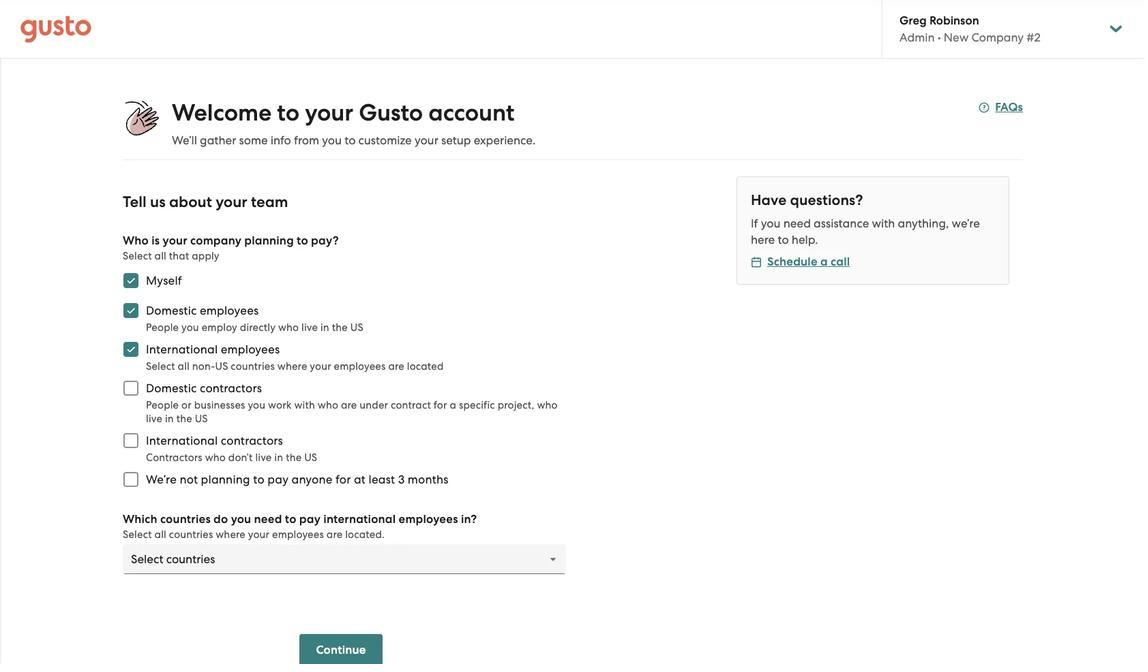Task type: locate. For each thing, give the bounding box(es) containing it.
0 horizontal spatial live
[[146, 413, 162, 426]]

with
[[872, 217, 895, 231], [294, 400, 315, 412]]

for right contract
[[434, 400, 447, 412]]

0 vertical spatial for
[[434, 400, 447, 412]]

with inside if you need assistance with anything, we're here to help.
[[872, 217, 895, 231]]

your down we're not planning to pay anyone for at least 3 months
[[248, 529, 270, 542]]

countries left do
[[160, 513, 211, 527]]

live
[[302, 322, 318, 334], [146, 413, 162, 426], [255, 452, 272, 464]]

to
[[277, 99, 299, 127], [345, 134, 356, 147], [778, 233, 789, 247], [297, 234, 308, 248], [253, 473, 265, 487], [285, 513, 296, 527]]

tell us about your team
[[123, 193, 288, 211]]

need
[[783, 217, 811, 231], [254, 513, 282, 527]]

1 vertical spatial pay
[[299, 513, 321, 527]]

from
[[294, 134, 319, 147]]

contractors up the businesses
[[200, 382, 262, 396]]

who right project,
[[537, 400, 558, 412]]

need right do
[[254, 513, 282, 527]]

2 people from the top
[[146, 400, 179, 412]]

1 horizontal spatial live
[[255, 452, 272, 464]]

you right the from
[[322, 134, 342, 147]]

0 vertical spatial all
[[155, 250, 166, 263]]

greg robinson admin • new company #2
[[900, 14, 1041, 44]]

you right if
[[761, 217, 781, 231]]

2 vertical spatial are
[[327, 529, 343, 542]]

1 vertical spatial people
[[146, 400, 179, 412]]

0 vertical spatial a
[[820, 255, 828, 269]]

1 vertical spatial in
[[165, 413, 174, 426]]

select inside which countries do you need to pay international employees in? select all countries where your employees are located.
[[123, 529, 152, 542]]

1 vertical spatial countries
[[160, 513, 211, 527]]

planning down contractors who don't live in the us
[[201, 473, 250, 487]]

team
[[251, 193, 288, 211]]

live up international contractors 'option' at the bottom
[[146, 413, 162, 426]]

0 vertical spatial contractors
[[200, 382, 262, 396]]

employees
[[200, 304, 259, 318], [221, 343, 280, 357], [334, 361, 386, 373], [399, 513, 458, 527], [272, 529, 324, 542]]

select down which
[[123, 529, 152, 542]]

people left or
[[146, 400, 179, 412]]

employees up under
[[334, 361, 386, 373]]

1 vertical spatial with
[[294, 400, 315, 412]]

admin
[[900, 31, 935, 44]]

countries down people you employ directly who live in the us
[[231, 361, 275, 373]]

where down do
[[216, 529, 246, 542]]

employ
[[202, 322, 237, 334]]

who down international contractors
[[205, 452, 226, 464]]

1 vertical spatial the
[[176, 413, 192, 426]]

0 vertical spatial in
[[321, 322, 329, 334]]

people inside 'people or businesses you work with who are under contract for a specific project, who live in the us'
[[146, 400, 179, 412]]

are left located
[[388, 361, 404, 373]]

your left the setup
[[415, 134, 438, 147]]

international up contractors
[[146, 434, 218, 448]]

your up that
[[163, 234, 187, 248]]

all
[[155, 250, 166, 263], [178, 361, 190, 373], [155, 529, 166, 542]]

select down who
[[123, 250, 152, 263]]

least
[[369, 473, 395, 487]]

contractors
[[200, 382, 262, 396], [221, 434, 283, 448]]

1 vertical spatial need
[[254, 513, 282, 527]]

not
[[180, 473, 198, 487]]

you left the 'work' at the left of the page
[[248, 400, 265, 412]]

the down or
[[176, 413, 192, 426]]

you
[[322, 134, 342, 147], [761, 217, 781, 231], [181, 322, 199, 334], [248, 400, 265, 412], [231, 513, 251, 527]]

your inside who is your company planning to pay? select all that apply
[[163, 234, 187, 248]]

you inside 'people or businesses you work with who are under contract for a specific project, who live in the us'
[[248, 400, 265, 412]]

faqs button
[[979, 100, 1023, 116]]

international up non-
[[146, 343, 218, 357]]

International contractors checkbox
[[116, 426, 146, 456]]

who left under
[[318, 400, 338, 412]]

new
[[944, 31, 969, 44]]

in up select all non-us countries where your employees are located
[[321, 322, 329, 334]]

the inside 'people or businesses you work with who are under contract for a specific project, who live in the us'
[[176, 413, 192, 426]]

Domestic contractors checkbox
[[116, 374, 146, 404]]

1 vertical spatial all
[[178, 361, 190, 373]]

which
[[123, 513, 157, 527]]

live up select all non-us countries where your employees are located
[[302, 322, 318, 334]]

0 vertical spatial planning
[[244, 234, 294, 248]]

1 horizontal spatial a
[[820, 255, 828, 269]]

pay left the anyone
[[268, 473, 289, 487]]

0 vertical spatial people
[[146, 322, 179, 334]]

you inside which countries do you need to pay international employees in? select all countries where your employees are located.
[[231, 513, 251, 527]]

all inside which countries do you need to pay international employees in? select all countries where your employees are located.
[[155, 529, 166, 542]]

a
[[820, 255, 828, 269], [450, 400, 456, 412]]

where
[[277, 361, 307, 373], [216, 529, 246, 542]]

all left non-
[[178, 361, 190, 373]]

0 horizontal spatial where
[[216, 529, 246, 542]]

#2
[[1027, 31, 1041, 44]]

are down 'international'
[[327, 529, 343, 542]]

a left call
[[820, 255, 828, 269]]

that
[[169, 250, 189, 263]]

1 horizontal spatial for
[[434, 400, 447, 412]]

people up "international employees" checkbox
[[146, 322, 179, 334]]

people you employ directly who live in the us
[[146, 322, 363, 334]]

your up the from
[[305, 99, 353, 127]]

continue
[[316, 644, 366, 658]]

which countries do you need to pay international employees in? select all countries where your employees are located.
[[123, 513, 477, 542]]

2 vertical spatial the
[[286, 452, 302, 464]]

1 horizontal spatial with
[[872, 217, 895, 231]]

0 vertical spatial pay
[[268, 473, 289, 487]]

0 vertical spatial international
[[146, 343, 218, 357]]

to right here
[[778, 233, 789, 247]]

0 horizontal spatial need
[[254, 513, 282, 527]]

1 vertical spatial where
[[216, 529, 246, 542]]

the up select all non-us countries where your employees are located
[[332, 322, 348, 334]]

in up we're not planning to pay anyone for at least 3 months
[[274, 452, 283, 464]]

1 vertical spatial contractors
[[221, 434, 283, 448]]

here
[[751, 233, 775, 247]]

2 vertical spatial countries
[[169, 529, 213, 542]]

where inside which countries do you need to pay international employees in? select all countries where your employees are located.
[[216, 529, 246, 542]]

faqs
[[995, 100, 1023, 115]]

0 vertical spatial with
[[872, 217, 895, 231]]

are
[[388, 361, 404, 373], [341, 400, 357, 412], [327, 529, 343, 542]]

contractors for domestic contractors
[[200, 382, 262, 396]]

0 horizontal spatial in
[[165, 413, 174, 426]]

to left pay? on the top of page
[[297, 234, 308, 248]]

2 vertical spatial all
[[155, 529, 166, 542]]

all down which
[[155, 529, 166, 542]]

1 international from the top
[[146, 343, 218, 357]]

0 vertical spatial live
[[302, 322, 318, 334]]

all down is
[[155, 250, 166, 263]]

1 vertical spatial domestic
[[146, 382, 197, 396]]

1 vertical spatial are
[[341, 400, 357, 412]]

with right the 'work' at the left of the page
[[294, 400, 315, 412]]

planning down team
[[244, 234, 294, 248]]

planning
[[244, 234, 294, 248], [201, 473, 250, 487]]

schedule a call button
[[751, 254, 850, 271]]

2 vertical spatial in
[[274, 452, 283, 464]]

in up contractors
[[165, 413, 174, 426]]

you down domestic employees
[[181, 322, 199, 334]]

schedule a call
[[767, 255, 850, 269]]

have questions?
[[751, 192, 863, 209]]

gather
[[200, 134, 236, 147]]

select up domestic contractors option
[[146, 361, 175, 373]]

1 horizontal spatial where
[[277, 361, 307, 373]]

international
[[146, 343, 218, 357], [146, 434, 218, 448]]

international for international employees
[[146, 343, 218, 357]]

2 horizontal spatial live
[[302, 322, 318, 334]]

do
[[214, 513, 228, 527]]

international contractors
[[146, 434, 283, 448]]

are left under
[[341, 400, 357, 412]]

pay
[[268, 473, 289, 487], [299, 513, 321, 527]]

your inside which countries do you need to pay international employees in? select all countries where your employees are located.
[[248, 529, 270, 542]]

directly
[[240, 322, 276, 334]]

home image
[[20, 15, 91, 43]]

0 horizontal spatial pay
[[268, 473, 289, 487]]

contractors up 'don't'
[[221, 434, 283, 448]]

pay down the anyone
[[299, 513, 321, 527]]

to down we're not planning to pay anyone for at least 3 months
[[285, 513, 296, 527]]

where up the 'work' at the left of the page
[[277, 361, 307, 373]]

countries down the not
[[169, 529, 213, 542]]

the up we're not planning to pay anyone for at least 3 months
[[286, 452, 302, 464]]

call
[[831, 255, 850, 269]]

the
[[332, 322, 348, 334], [176, 413, 192, 426], [286, 452, 302, 464]]

we'll
[[172, 134, 197, 147]]

0 vertical spatial need
[[783, 217, 811, 231]]

international for international contractors
[[146, 434, 218, 448]]

2 vertical spatial select
[[123, 529, 152, 542]]

domestic up or
[[146, 382, 197, 396]]

domestic
[[146, 304, 197, 318], [146, 382, 197, 396]]

in
[[321, 322, 329, 334], [165, 413, 174, 426], [274, 452, 283, 464]]

1 vertical spatial live
[[146, 413, 162, 426]]

0 horizontal spatial a
[[450, 400, 456, 412]]

located.
[[345, 529, 385, 542]]

0 vertical spatial domestic
[[146, 304, 197, 318]]

Myself checkbox
[[116, 266, 146, 296]]

need up help.
[[783, 217, 811, 231]]

0 horizontal spatial with
[[294, 400, 315, 412]]

apply
[[192, 250, 219, 263]]

company
[[971, 31, 1024, 44]]

1 vertical spatial for
[[336, 473, 351, 487]]

anything,
[[898, 217, 949, 231]]

1 people from the top
[[146, 322, 179, 334]]

us
[[350, 322, 363, 334], [215, 361, 228, 373], [195, 413, 208, 426], [304, 452, 317, 464]]

who
[[278, 322, 299, 334], [318, 400, 338, 412], [537, 400, 558, 412], [205, 452, 226, 464]]

your
[[305, 99, 353, 127], [415, 134, 438, 147], [216, 193, 247, 211], [163, 234, 187, 248], [310, 361, 331, 373], [248, 529, 270, 542]]

0 vertical spatial are
[[388, 361, 404, 373]]

people
[[146, 322, 179, 334], [146, 400, 179, 412]]

2 domestic from the top
[[146, 382, 197, 396]]

•
[[938, 31, 941, 44]]

live right 'don't'
[[255, 452, 272, 464]]

0 vertical spatial the
[[332, 322, 348, 334]]

select
[[123, 250, 152, 263], [146, 361, 175, 373], [123, 529, 152, 542]]

0 horizontal spatial the
[[176, 413, 192, 426]]

2 vertical spatial live
[[255, 452, 272, 464]]

countries
[[231, 361, 275, 373], [160, 513, 211, 527], [169, 529, 213, 542]]

domestic down myself
[[146, 304, 197, 318]]

greg
[[900, 14, 927, 28]]

work
[[268, 400, 292, 412]]

1 vertical spatial international
[[146, 434, 218, 448]]

with inside 'people or businesses you work with who are under contract for a specific project, who live in the us'
[[294, 400, 315, 412]]

domestic contractors
[[146, 382, 262, 396]]

2 international from the top
[[146, 434, 218, 448]]

you right do
[[231, 513, 251, 527]]

Domestic employees checkbox
[[116, 296, 146, 326]]

1 domestic from the top
[[146, 304, 197, 318]]

for inside 'people or businesses you work with who are under contract for a specific project, who live in the us'
[[434, 400, 447, 412]]

0 vertical spatial select
[[123, 250, 152, 263]]

a left specific
[[450, 400, 456, 412]]

with left "anything,"
[[872, 217, 895, 231]]

have
[[751, 192, 787, 209]]

1 horizontal spatial pay
[[299, 513, 321, 527]]

to up info
[[277, 99, 299, 127]]

1 horizontal spatial need
[[783, 217, 811, 231]]

1 vertical spatial a
[[450, 400, 456, 412]]

for left at
[[336, 473, 351, 487]]



Task type: describe. For each thing, give the bounding box(es) containing it.
customize
[[358, 134, 412, 147]]

employees down we're not planning to pay anyone for at least 3 months
[[272, 529, 324, 542]]

non-
[[192, 361, 215, 373]]

welcome to your gusto account we'll gather some info from you to customize your setup experience.
[[172, 99, 536, 147]]

contractors who don't live in the us
[[146, 452, 317, 464]]

you inside if you need assistance with anything, we're here to help.
[[761, 217, 781, 231]]

domestic for domestic contractors
[[146, 382, 197, 396]]

contractors for international contractors
[[221, 434, 283, 448]]

International employees checkbox
[[116, 335, 146, 365]]

in inside 'people or businesses you work with who are under contract for a specific project, who live in the us'
[[165, 413, 174, 426]]

0 horizontal spatial for
[[336, 473, 351, 487]]

some
[[239, 134, 268, 147]]

select all non-us countries where your employees are located
[[146, 361, 444, 373]]

account
[[428, 99, 514, 127]]

who right directly
[[278, 322, 299, 334]]

2 horizontal spatial in
[[321, 322, 329, 334]]

if you need assistance with anything, we're here to help.
[[751, 217, 980, 247]]

months
[[408, 473, 449, 487]]

or
[[181, 400, 192, 412]]

assistance
[[814, 217, 869, 231]]

myself
[[146, 274, 182, 288]]

us inside 'people or businesses you work with who are under contract for a specific project, who live in the us'
[[195, 413, 208, 426]]

need inside if you need assistance with anything, we're here to help.
[[783, 217, 811, 231]]

under
[[360, 400, 388, 412]]

project,
[[498, 400, 534, 412]]

people for domestic contractors
[[146, 400, 179, 412]]

all inside who is your company planning to pay? select all that apply
[[155, 250, 166, 263]]

questions?
[[790, 192, 863, 209]]

experience.
[[474, 134, 536, 147]]

people or businesses you work with who are under contract for a specific project, who live in the us
[[146, 400, 558, 426]]

1 vertical spatial planning
[[201, 473, 250, 487]]

people for domestic employees
[[146, 322, 179, 334]]

3
[[398, 473, 405, 487]]

about
[[169, 193, 212, 211]]

contractors
[[146, 452, 202, 464]]

company
[[190, 234, 241, 248]]

need inside which countries do you need to pay international employees in? select all countries where your employees are located.
[[254, 513, 282, 527]]

if
[[751, 217, 758, 231]]

us
[[150, 193, 166, 211]]

to inside if you need assistance with anything, we're here to help.
[[778, 233, 789, 247]]

international employees
[[146, 343, 280, 357]]

continue button
[[300, 635, 382, 665]]

is
[[152, 234, 160, 248]]

welcome
[[172, 99, 272, 127]]

tell
[[123, 193, 146, 211]]

we're not planning to pay anyone for at least 3 months
[[146, 473, 449, 487]]

2 horizontal spatial the
[[332, 322, 348, 334]]

contract
[[391, 400, 431, 412]]

1 horizontal spatial the
[[286, 452, 302, 464]]

anyone
[[292, 473, 333, 487]]

planning inside who is your company planning to pay? select all that apply
[[244, 234, 294, 248]]

setup
[[441, 134, 471, 147]]

pay?
[[311, 234, 339, 248]]

select inside who is your company planning to pay? select all that apply
[[123, 250, 152, 263]]

your left team
[[216, 193, 247, 211]]

gusto
[[359, 99, 423, 127]]

you inside welcome to your gusto account we'll gather some info from you to customize your setup experience.
[[322, 134, 342, 147]]

to inside which countries do you need to pay international employees in? select all countries where your employees are located.
[[285, 513, 296, 527]]

to down contractors who don't live in the us
[[253, 473, 265, 487]]

who
[[123, 234, 149, 248]]

a inside button
[[820, 255, 828, 269]]

live inside 'people or businesses you work with who are under contract for a specific project, who live in the us'
[[146, 413, 162, 426]]

to inside who is your company planning to pay? select all that apply
[[297, 234, 308, 248]]

located
[[407, 361, 444, 373]]

we're
[[952, 217, 980, 231]]

pay inside which countries do you need to pay international employees in? select all countries where your employees are located.
[[299, 513, 321, 527]]

domestic employees
[[146, 304, 259, 318]]

employees up employ
[[200, 304, 259, 318]]

schedule
[[767, 255, 818, 269]]

1 horizontal spatial in
[[274, 452, 283, 464]]

info
[[271, 134, 291, 147]]

help.
[[792, 233, 818, 247]]

at
[[354, 473, 366, 487]]

businesses
[[194, 400, 245, 412]]

We're not planning to pay anyone for at least 3 months checkbox
[[116, 465, 146, 495]]

don't
[[228, 452, 253, 464]]

in?
[[461, 513, 477, 527]]

who is your company planning to pay? select all that apply
[[123, 234, 339, 263]]

are inside which countries do you need to pay international employees in? select all countries where your employees are located.
[[327, 529, 343, 542]]

domestic for domestic employees
[[146, 304, 197, 318]]

employees down months
[[399, 513, 458, 527]]

a inside 'people or businesses you work with who are under contract for a specific project, who live in the us'
[[450, 400, 456, 412]]

employees down people you employ directly who live in the us
[[221, 343, 280, 357]]

are inside 'people or businesses you work with who are under contract for a specific project, who live in the us'
[[341, 400, 357, 412]]

we're
[[146, 473, 177, 487]]

0 vertical spatial where
[[277, 361, 307, 373]]

0 vertical spatial countries
[[231, 361, 275, 373]]

to left customize
[[345, 134, 356, 147]]

your up 'people or businesses you work with who are under contract for a specific project, who live in the us'
[[310, 361, 331, 373]]

specific
[[459, 400, 495, 412]]

international
[[323, 513, 396, 527]]

robinson
[[930, 14, 979, 28]]

1 vertical spatial select
[[146, 361, 175, 373]]



Task type: vqa. For each thing, say whether or not it's contained in the screenshot.
right year
no



